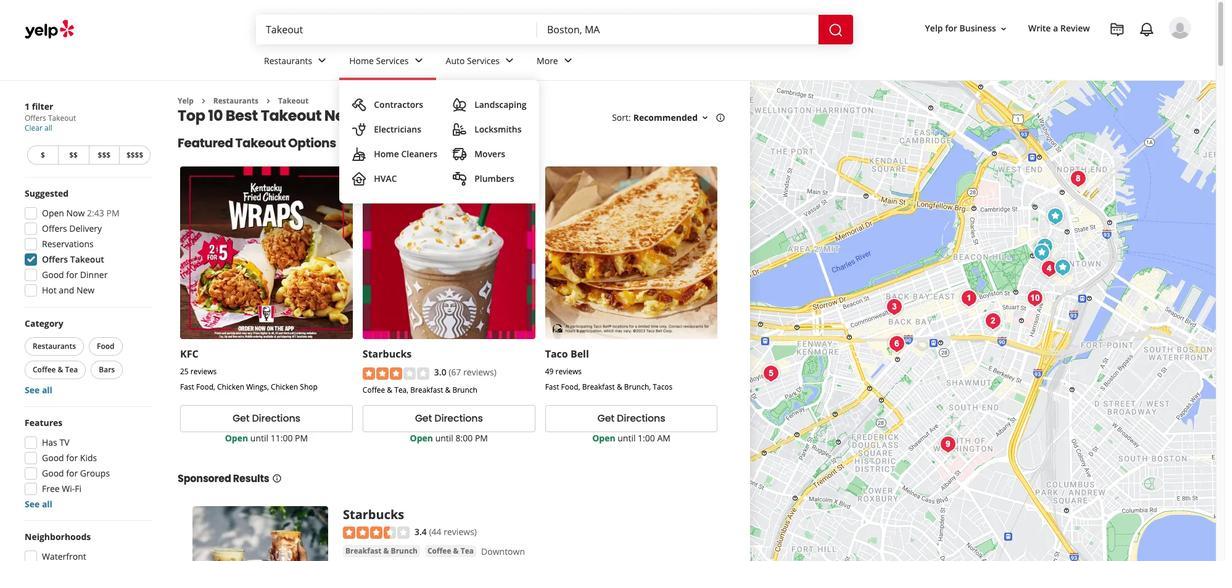 Task type: locate. For each thing, give the bounding box(es) containing it.
1 services from the left
[[376, 55, 409, 66]]

top 10 best takeout near boston, massachusetts
[[178, 106, 535, 126]]

2 see all button from the top
[[25, 499, 52, 510]]

until for starbucks
[[435, 432, 453, 444]]

0 vertical spatial group
[[21, 188, 153, 300]]

fi
[[75, 483, 81, 495]]

for for dinner
[[66, 269, 78, 281]]

24 moving v2 image
[[452, 147, 467, 162]]

hot
[[42, 284, 57, 296]]

0 horizontal spatial coffee & tea
[[33, 365, 78, 375]]

tea down restaurants button
[[65, 365, 78, 375]]

1 horizontal spatial 24 chevron down v2 image
[[561, 53, 576, 68]]

24 chevron down v2 image
[[411, 53, 426, 68], [502, 53, 517, 68]]

coffee down '(44'
[[428, 546, 451, 557]]

24 landscaping v2 image
[[452, 97, 467, 112]]

taco
[[545, 348, 568, 361]]

coffee & tea button inside group
[[25, 361, 86, 379]]

1 horizontal spatial yelp
[[925, 22, 943, 34]]

2 horizontal spatial get
[[598, 412, 615, 426]]

yelp
[[925, 22, 943, 34], [178, 96, 194, 106]]

restaurants link
[[254, 44, 340, 80], [213, 96, 258, 106]]

starbucks image
[[1043, 204, 1068, 229], [1030, 240, 1054, 265]]

for up "good for groups"
[[66, 452, 78, 464]]

starbucks link up 3.4 star rating image
[[343, 506, 404, 523]]

restaurants link right 16 chevron right v2 image
[[213, 96, 258, 106]]

24 chevron down v2 image right more
[[561, 53, 576, 68]]

1 horizontal spatial until
[[435, 432, 453, 444]]

restaurants up takeout link
[[264, 55, 312, 66]]

0 vertical spatial yelp
[[925, 22, 943, 34]]

breakfast inside the taco bell 49 reviews fast food, breakfast & brunch, tacos
[[582, 382, 615, 393]]

directions up 8:00
[[435, 412, 483, 426]]

16 chevron down v2 image
[[999, 24, 1009, 34]]

until
[[250, 432, 268, 444], [435, 432, 453, 444], [618, 432, 636, 444]]

0 horizontal spatial sponsored
[[178, 472, 231, 486]]

0 horizontal spatial 24 chevron down v2 image
[[315, 53, 330, 68]]

2 horizontal spatial directions
[[617, 412, 666, 426]]

1 vertical spatial see all
[[25, 499, 52, 510]]

get directions up open until 11:00 pm
[[233, 412, 300, 426]]

3 good from the top
[[42, 468, 64, 479]]

open for taco bell
[[592, 432, 616, 444]]

see all down free
[[25, 499, 52, 510]]

2 chicken from the left
[[271, 382, 298, 393]]

for down good for kids
[[66, 468, 78, 479]]

1 vertical spatial tea
[[461, 546, 474, 557]]

neighborhoods group
[[21, 531, 153, 562]]

0 vertical spatial home
[[349, 55, 374, 66]]

& down restaurants button
[[58, 365, 63, 375]]

breakfast
[[582, 382, 615, 393], [411, 385, 443, 395], [346, 546, 382, 557]]

0 vertical spatial coffee
[[33, 365, 56, 375]]

see all up features
[[25, 384, 52, 396]]

3.4 (44 reviews)
[[415, 526, 477, 538]]

get directions
[[233, 412, 300, 426], [415, 412, 483, 426], [598, 412, 666, 426]]

1 horizontal spatial get directions link
[[363, 405, 535, 432]]

all up features
[[42, 384, 52, 396]]

yelp left 16 chevron right v2 image
[[178, 96, 194, 106]]

0 horizontal spatial get
[[233, 412, 250, 426]]

pressed cafe image
[[885, 332, 909, 356]]

wings,
[[246, 382, 269, 393]]

2 fast from the left
[[545, 382, 559, 393]]

brad k. image
[[1169, 17, 1192, 39]]

get directions link for taco bell
[[545, 405, 718, 432]]

all spice image
[[936, 432, 960, 457]]

pm for starbucks
[[475, 432, 488, 444]]

locksmiths link
[[447, 117, 532, 142]]

1 horizontal spatial chicken
[[271, 382, 298, 393]]

2 24 chevron down v2 image from the left
[[561, 53, 576, 68]]

get directions for starbucks
[[415, 412, 483, 426]]

1 vertical spatial starbucks image
[[1030, 240, 1054, 265]]

restaurants
[[264, 55, 312, 66], [213, 96, 258, 106], [33, 341, 76, 352]]

2 vertical spatial all
[[42, 499, 52, 510]]

2 24 chevron down v2 image from the left
[[502, 53, 517, 68]]

home cleaners link
[[347, 142, 443, 167]]

brunch down 3.4
[[391, 546, 418, 557]]

get for taco bell
[[598, 412, 615, 426]]

2 horizontal spatial breakfast
[[582, 382, 615, 393]]

10
[[208, 106, 223, 126]]

reviews inside the kfc 25 reviews fast food, chicken wings, chicken shop
[[191, 367, 217, 377]]

open down suggested
[[42, 207, 64, 219]]

2 horizontal spatial pm
[[475, 432, 488, 444]]

kids
[[80, 452, 97, 464]]

0 horizontal spatial chicken
[[217, 382, 244, 393]]

breakfast down 3.4 star rating image
[[346, 546, 382, 557]]

2 horizontal spatial get directions
[[598, 412, 666, 426]]

groups
[[80, 468, 110, 479]]

offers down reservations
[[42, 254, 68, 265]]

good for good for groups
[[42, 468, 64, 479]]

good for dinner
[[42, 269, 108, 281]]

2 until from the left
[[435, 432, 453, 444]]

2 get directions link from the left
[[363, 405, 535, 432]]

0 horizontal spatial get directions
[[233, 412, 300, 426]]

pm right 2:43 on the top left of the page
[[106, 207, 119, 219]]

coffee & tea down restaurants button
[[33, 365, 78, 375]]

1 vertical spatial group
[[22, 318, 153, 397]]

wi-
[[62, 483, 75, 495]]

yelp for business
[[925, 22, 996, 34]]

services right auto
[[467, 55, 500, 66]]

1 horizontal spatial sponsored
[[341, 137, 386, 149]]

get up open until 11:00 pm
[[233, 412, 250, 426]]

2 none field from the left
[[547, 23, 809, 36]]

24 chevron down v2 image inside more link
[[561, 53, 576, 68]]

fast down 49
[[545, 382, 559, 393]]

0 vertical spatial tea
[[65, 365, 78, 375]]

suggested
[[25, 188, 69, 199]]

3 directions from the left
[[617, 412, 666, 426]]

home inside menu
[[374, 148, 399, 160]]

2 get directions from the left
[[415, 412, 483, 426]]

open now 2:43 pm
[[42, 207, 119, 219]]

2 food, from the left
[[561, 382, 580, 393]]

see all
[[25, 384, 52, 396], [25, 499, 52, 510]]

business categories element
[[254, 44, 1192, 204]]

2 horizontal spatial until
[[618, 432, 636, 444]]

1 horizontal spatial home
[[374, 148, 399, 160]]

1 directions from the left
[[252, 412, 300, 426]]

hot and new
[[42, 284, 95, 296]]

pm right 11:00
[[295, 432, 308, 444]]

2 vertical spatial coffee
[[428, 546, 451, 557]]

boston,
[[363, 106, 418, 126]]

subway image
[[1033, 234, 1057, 259]]

0 horizontal spatial brunch
[[391, 546, 418, 557]]

brunch down 3.0 (67 reviews)
[[453, 385, 478, 395]]

all right clear
[[44, 123, 52, 133]]

see up the neighborhoods
[[25, 499, 40, 510]]

2 good from the top
[[42, 452, 64, 464]]

fast inside the kfc 25 reviews fast food, chicken wings, chicken shop
[[180, 382, 194, 393]]

2 horizontal spatial get directions link
[[545, 405, 718, 432]]

1 vertical spatial offers
[[42, 223, 67, 234]]

& left the brunch,
[[617, 382, 622, 393]]

0 horizontal spatial none field
[[266, 23, 528, 36]]

reviews) up coffee & tea link
[[444, 526, 477, 538]]

24 home cleaning v2 image
[[352, 147, 367, 162]]

1 get directions from the left
[[233, 412, 300, 426]]

open up sponsored results
[[225, 432, 248, 444]]

restaurants for restaurants button
[[33, 341, 76, 352]]

coffee & tea button down 3.4 (44 reviews)
[[425, 545, 476, 558]]

plumbers link
[[447, 167, 532, 191]]

menu containing contractors
[[340, 80, 539, 204]]

0 horizontal spatial pm
[[106, 207, 119, 219]]

1 vertical spatial yelp
[[178, 96, 194, 106]]

0 horizontal spatial tea
[[65, 365, 78, 375]]

get directions for taco bell
[[598, 412, 666, 426]]

directions up 11:00
[[252, 412, 300, 426]]

1 see all from the top
[[25, 384, 52, 396]]

taco bell image
[[1051, 255, 1075, 280]]

reviews down taco bell link
[[556, 367, 582, 377]]

see all button up features
[[25, 384, 52, 396]]

3 get directions from the left
[[598, 412, 666, 426]]

starbucks up 3.4 star rating image
[[343, 506, 404, 523]]

1 horizontal spatial pm
[[295, 432, 308, 444]]

1 vertical spatial restaurants
[[213, 96, 258, 106]]

services
[[376, 55, 409, 66], [467, 55, 500, 66]]

chicken left shop
[[271, 382, 298, 393]]

restaurants for top restaurants "link"
[[264, 55, 312, 66]]

& down 3.4 star rating image
[[383, 546, 389, 557]]

reservations
[[42, 238, 94, 250]]

get down coffee & tea, breakfast & brunch
[[415, 412, 432, 426]]

moon & flower house -boston image
[[1023, 286, 1047, 311]]

directions up 1:00
[[617, 412, 666, 426]]

1 fast from the left
[[180, 382, 194, 393]]

taco bell link
[[545, 348, 589, 361]]

get up open until 1:00 am
[[598, 412, 615, 426]]

tea
[[65, 365, 78, 375], [461, 546, 474, 557]]

$ button
[[27, 146, 58, 165]]

2 horizontal spatial coffee
[[428, 546, 451, 557]]

home up hvac
[[374, 148, 399, 160]]

am
[[657, 432, 671, 444]]

get directions up open until 1:00 am
[[598, 412, 666, 426]]

starbucks image up moon & flower house -boston icon
[[1030, 240, 1054, 265]]

open left 1:00
[[592, 432, 616, 444]]

for inside button
[[945, 22, 958, 34]]

group containing features
[[21, 417, 153, 511]]

1 vertical spatial see
[[25, 499, 40, 510]]

0 vertical spatial see
[[25, 384, 40, 396]]

home services
[[349, 55, 409, 66]]

1 until from the left
[[250, 432, 268, 444]]

0 vertical spatial coffee & tea button
[[25, 361, 86, 379]]

see
[[25, 384, 40, 396], [25, 499, 40, 510]]

0 vertical spatial all
[[44, 123, 52, 133]]

get directions link for starbucks
[[363, 405, 535, 432]]

offers
[[25, 113, 46, 123], [42, 223, 67, 234], [42, 254, 68, 265]]

takeout up dinner
[[70, 254, 104, 265]]

0 horizontal spatial 24 chevron down v2 image
[[411, 53, 426, 68]]

1 vertical spatial home
[[374, 148, 399, 160]]

until left 1:00
[[618, 432, 636, 444]]

restaurants inside button
[[33, 341, 76, 352]]

1 get directions link from the left
[[180, 405, 353, 432]]

write
[[1029, 22, 1051, 34]]

0 vertical spatial reviews)
[[463, 367, 497, 378]]

until for kfc
[[250, 432, 268, 444]]

0 horizontal spatial reviews
[[191, 367, 217, 377]]

until left 8:00
[[435, 432, 453, 444]]

1 horizontal spatial directions
[[435, 412, 483, 426]]

get directions link down the brunch,
[[545, 405, 718, 432]]

None search field
[[256, 15, 856, 44]]

1 vertical spatial starbucks link
[[343, 506, 404, 523]]

0 horizontal spatial coffee & tea button
[[25, 361, 86, 379]]

1 horizontal spatial reviews
[[556, 367, 582, 377]]

2 see all from the top
[[25, 499, 52, 510]]

24 chevron down v2 image right 'auto services'
[[502, 53, 517, 68]]

sponsored down 24 electrician v2 'icon'
[[341, 137, 386, 149]]

16 info v2 image
[[272, 474, 282, 483]]

home for home cleaners
[[374, 148, 399, 160]]

0 horizontal spatial get directions link
[[180, 405, 353, 432]]

offers down filter
[[25, 113, 46, 123]]

pauli's image
[[1066, 166, 1091, 191]]

1 vertical spatial see all button
[[25, 499, 52, 510]]

1 see from the top
[[25, 384, 40, 396]]

open
[[42, 207, 64, 219], [225, 432, 248, 444], [410, 432, 433, 444], [592, 432, 616, 444]]

offers takeout
[[42, 254, 104, 265]]

home for home services
[[349, 55, 374, 66]]

1 vertical spatial coffee & tea button
[[425, 545, 476, 558]]

for left business
[[945, 22, 958, 34]]

1 24 chevron down v2 image from the left
[[315, 53, 330, 68]]

coffee & tea
[[33, 365, 78, 375], [428, 546, 474, 557]]

group
[[21, 188, 153, 300], [22, 318, 153, 397], [21, 417, 153, 511]]

open inside group
[[42, 207, 64, 219]]

brunch
[[453, 385, 478, 395], [391, 546, 418, 557]]

fast inside the taco bell 49 reviews fast food, breakfast & brunch, tacos
[[545, 382, 559, 393]]

mike & patty's - boston image
[[981, 309, 1005, 334]]

get for starbucks
[[415, 412, 432, 426]]

0 horizontal spatial coffee
[[33, 365, 56, 375]]

takeout up featured takeout options sponsored
[[261, 106, 322, 126]]

electricians
[[374, 123, 421, 135]]

get directions link down coffee & tea, breakfast & brunch
[[363, 405, 535, 432]]

1 good from the top
[[42, 269, 64, 281]]

reviews right 25
[[191, 367, 217, 377]]

$
[[41, 150, 45, 160]]

good up hot
[[42, 269, 64, 281]]

offers up reservations
[[42, 223, 67, 234]]

0 horizontal spatial home
[[349, 55, 374, 66]]

0 vertical spatial offers
[[25, 113, 46, 123]]

directions for kfc
[[252, 412, 300, 426]]

for down offers takeout on the top left of page
[[66, 269, 78, 281]]

1 food, from the left
[[196, 382, 215, 393]]

offers for offers delivery
[[42, 223, 67, 234]]

home up 24 contractor v2 icon
[[349, 55, 374, 66]]

reviews) right (67
[[463, 367, 497, 378]]

1 vertical spatial brunch
[[391, 546, 418, 557]]

tacos
[[653, 382, 673, 393]]

downtown
[[481, 546, 525, 558]]

1 24 chevron down v2 image from the left
[[411, 53, 426, 68]]

good down 'has tv'
[[42, 452, 64, 464]]

0 vertical spatial coffee & tea
[[33, 365, 78, 375]]

0 horizontal spatial fast
[[180, 382, 194, 393]]

chicken
[[217, 382, 244, 393], [271, 382, 298, 393]]

0 horizontal spatial breakfast
[[346, 546, 382, 557]]

starbucks link up 3 star rating "image" on the left
[[363, 348, 412, 361]]

movers
[[475, 148, 505, 160]]

menu
[[340, 80, 539, 204]]

and
[[59, 284, 74, 296]]

starbucks
[[363, 348, 412, 361], [343, 506, 404, 523]]

recommended
[[633, 112, 698, 124]]

restaurants down category
[[33, 341, 76, 352]]

good up free
[[42, 468, 64, 479]]

16 chevron down v2 image
[[700, 113, 710, 123]]

pm for kfc
[[295, 432, 308, 444]]

get
[[233, 412, 250, 426], [415, 412, 432, 426], [598, 412, 615, 426]]

$$$ button
[[89, 146, 119, 165]]

see up features
[[25, 384, 40, 396]]

coffee down restaurants button
[[33, 365, 56, 375]]

1 horizontal spatial breakfast
[[411, 385, 443, 395]]

coffee inside group
[[33, 365, 56, 375]]

restaurants link up takeout link
[[254, 44, 340, 80]]

food, down taco bell link
[[561, 382, 580, 393]]

bell
[[571, 348, 589, 361]]

0 vertical spatial see all
[[25, 384, 52, 396]]

takeout down filter
[[48, 113, 76, 123]]

1 vertical spatial good
[[42, 452, 64, 464]]

food, down kfc
[[196, 382, 215, 393]]

1 horizontal spatial get
[[415, 412, 432, 426]]

services down 'find' field
[[376, 55, 409, 66]]

get directions up open until 8:00 pm
[[415, 412, 483, 426]]

yelp left business
[[925, 22, 943, 34]]

3 get from the left
[[598, 412, 615, 426]]

1 vertical spatial reviews)
[[444, 526, 477, 538]]

None field
[[266, 23, 528, 36], [547, 23, 809, 36]]

1 horizontal spatial tea
[[461, 546, 474, 557]]

for
[[945, 22, 958, 34], [66, 269, 78, 281], [66, 452, 78, 464], [66, 468, 78, 479]]

0 vertical spatial good
[[42, 269, 64, 281]]

1 get from the left
[[233, 412, 250, 426]]

1 none field from the left
[[266, 23, 528, 36]]

2 vertical spatial offers
[[42, 254, 68, 265]]

1 see all button from the top
[[25, 384, 52, 396]]

0 horizontal spatial restaurants
[[33, 341, 76, 352]]

see all button
[[25, 384, 52, 396], [25, 499, 52, 510]]

search image
[[829, 23, 843, 37]]

1 horizontal spatial coffee & tea
[[428, 546, 474, 557]]

coffee & tea, breakfast & brunch
[[363, 385, 478, 395]]

starbucks up 3 star rating "image" on the left
[[363, 348, 412, 361]]

24 chevron down v2 image inside home services link
[[411, 53, 426, 68]]

3.4 star rating image
[[343, 527, 410, 539]]

3 get directions link from the left
[[545, 405, 718, 432]]

menu inside business categories element
[[340, 80, 539, 204]]

open left 8:00
[[410, 432, 433, 444]]

yelp inside yelp for business button
[[925, 22, 943, 34]]

24 chevron down v2 image left home services
[[315, 53, 330, 68]]

1 horizontal spatial fast
[[545, 382, 559, 393]]

sponsored left results
[[178, 472, 231, 486]]

1
[[25, 101, 30, 112]]

chicken left wings,
[[217, 382, 244, 393]]

2 vertical spatial group
[[21, 417, 153, 511]]

pm right 8:00
[[475, 432, 488, 444]]

coffee down 3 star rating "image" on the left
[[363, 385, 385, 395]]

16 info v2 image
[[716, 113, 726, 123]]

24 chevron down v2 image left auto
[[411, 53, 426, 68]]

3 until from the left
[[618, 432, 636, 444]]

2:43
[[87, 207, 104, 219]]

coffee & tea button down restaurants button
[[25, 361, 86, 379]]

bacco's fine foods image
[[957, 286, 981, 311]]

fast
[[180, 382, 194, 393], [545, 382, 559, 393]]

for for groups
[[66, 468, 78, 479]]

breakfast down 3.0
[[411, 385, 443, 395]]

24 chevron down v2 image
[[315, 53, 330, 68], [561, 53, 576, 68]]

get for kfc
[[233, 412, 250, 426]]

see all button for category
[[25, 384, 52, 396]]

see all button for features
[[25, 499, 52, 510]]

takeout down best
[[235, 135, 286, 152]]

0 horizontal spatial until
[[250, 432, 268, 444]]

2 see from the top
[[25, 499, 40, 510]]

1 reviews from the left
[[191, 367, 217, 377]]

coffee & tea down 3.4 (44 reviews)
[[428, 546, 474, 557]]

0 horizontal spatial food,
[[196, 382, 215, 393]]

2 horizontal spatial restaurants
[[264, 55, 312, 66]]

reviews) for 3.0 (67 reviews)
[[463, 367, 497, 378]]

0 horizontal spatial yelp
[[178, 96, 194, 106]]

coffee
[[33, 365, 56, 375], [363, 385, 385, 395], [428, 546, 451, 557]]

1 horizontal spatial brunch
[[453, 385, 478, 395]]

until left 11:00
[[250, 432, 268, 444]]

0 horizontal spatial directions
[[252, 412, 300, 426]]

restaurants right 16 chevron right v2 image
[[213, 96, 258, 106]]

breakfast down bell
[[582, 382, 615, 393]]

massachusetts
[[421, 106, 535, 126]]

Find text field
[[266, 23, 528, 36]]

2 services from the left
[[467, 55, 500, 66]]

contractors
[[374, 99, 423, 110]]

shop
[[300, 382, 318, 393]]

(44
[[429, 526, 442, 538]]

notifications image
[[1140, 22, 1154, 37]]

1 horizontal spatial none field
[[547, 23, 809, 36]]

tea down 3.4 (44 reviews)
[[461, 546, 474, 557]]

2 get from the left
[[415, 412, 432, 426]]

fast down 25
[[180, 382, 194, 393]]

has
[[42, 437, 57, 449]]

locksmiths
[[475, 123, 522, 135]]

0 vertical spatial restaurants link
[[254, 44, 340, 80]]

24 chevron down v2 image inside auto services link
[[502, 53, 517, 68]]

1 vertical spatial all
[[42, 384, 52, 396]]

1 vertical spatial coffee
[[363, 385, 385, 395]]

write a review
[[1029, 22, 1090, 34]]

0 vertical spatial see all button
[[25, 384, 52, 396]]

hvac link
[[347, 167, 443, 191]]

all down free
[[42, 499, 52, 510]]

24 chevron down v2 image for restaurants
[[315, 53, 330, 68]]

1 horizontal spatial services
[[467, 55, 500, 66]]

get directions link down wings,
[[180, 405, 353, 432]]

16 chevron right v2 image
[[199, 96, 208, 106]]

2 reviews from the left
[[556, 367, 582, 377]]

see all button down free
[[25, 499, 52, 510]]

2 vertical spatial good
[[42, 468, 64, 479]]

takeout right 16 chevron right v2 icon at the top left of page
[[278, 96, 309, 106]]

for for kids
[[66, 452, 78, 464]]

features
[[25, 417, 62, 429]]

restaurants inside "link"
[[264, 55, 312, 66]]

review
[[1061, 22, 1090, 34]]

starbucks image up subway icon
[[1043, 204, 1068, 229]]

1 horizontal spatial 24 chevron down v2 image
[[502, 53, 517, 68]]

0 vertical spatial restaurants
[[264, 55, 312, 66]]

open for starbucks
[[410, 432, 433, 444]]

0 vertical spatial sponsored
[[341, 137, 386, 149]]

coffee & tea inside group
[[33, 365, 78, 375]]



Task type: vqa. For each thing, say whether or not it's contained in the screenshot.
the $$$$ BUTTON
yes



Task type: describe. For each thing, give the bounding box(es) containing it.
hvac
[[374, 173, 397, 184]]

movers link
[[447, 142, 532, 167]]

tea inside group
[[65, 365, 78, 375]]

takeout inside 1 filter offers takeout clear all
[[48, 113, 76, 123]]

1 horizontal spatial coffee & tea button
[[425, 545, 476, 558]]

featured takeout options sponsored
[[178, 135, 386, 152]]

none field 'find'
[[266, 23, 528, 36]]

$$$$ button
[[119, 146, 151, 165]]

24 locksmith v2 image
[[452, 122, 467, 137]]

8:00
[[456, 432, 473, 444]]

has tv
[[42, 437, 69, 449]]

3 star rating image
[[363, 368, 429, 380]]

pm inside group
[[106, 207, 119, 219]]

0 vertical spatial starbucks
[[363, 348, 412, 361]]

all inside 1 filter offers takeout clear all
[[44, 123, 52, 133]]

now
[[66, 207, 85, 219]]

yelp link
[[178, 96, 194, 106]]

3.0 (67 reviews)
[[434, 367, 497, 378]]

near
[[324, 106, 360, 126]]

1 vertical spatial coffee & tea
[[428, 546, 474, 557]]

brunch inside button
[[391, 546, 418, 557]]

best
[[226, 106, 258, 126]]

clear all link
[[25, 123, 52, 133]]

dinner
[[80, 269, 108, 281]]

business
[[960, 22, 996, 34]]

user actions element
[[915, 15, 1209, 91]]

food button
[[89, 338, 123, 356]]

25
[[180, 367, 189, 377]]

free
[[42, 483, 60, 495]]

$$$$
[[126, 150, 143, 160]]

auto services
[[446, 55, 500, 66]]

see for features
[[25, 499, 40, 510]]

tea,
[[394, 385, 409, 395]]

yelp for yelp link
[[178, 96, 194, 106]]

0 vertical spatial brunch
[[453, 385, 478, 395]]

breakfast inside button
[[346, 546, 382, 557]]

see all for features
[[25, 499, 52, 510]]

24 electrician v2 image
[[352, 122, 367, 137]]

projects image
[[1110, 22, 1125, 37]]

neighborhoods
[[25, 531, 91, 543]]

1 vertical spatial restaurants link
[[213, 96, 258, 106]]

24 contractor v2 image
[[352, 97, 367, 112]]

open until 8:00 pm
[[410, 432, 488, 444]]

reviews) for 3.4 (44 reviews)
[[444, 526, 477, 538]]

1 horizontal spatial restaurants
[[213, 96, 258, 106]]

clear
[[25, 123, 43, 133]]

plumbers
[[475, 173, 514, 184]]

24 plumbers v2 image
[[452, 172, 467, 186]]

more link
[[527, 44, 585, 80]]

services for home services
[[376, 55, 409, 66]]

sponsored inside featured takeout options sponsored
[[341, 137, 386, 149]]

1 horizontal spatial coffee
[[363, 385, 385, 395]]

new
[[76, 284, 95, 296]]

& inside button
[[383, 546, 389, 557]]

for for business
[[945, 22, 958, 34]]

landscaping
[[475, 99, 527, 110]]

get directions link for kfc
[[180, 405, 353, 432]]

electricians link
[[347, 117, 443, 142]]

services for auto services
[[467, 55, 500, 66]]

top
[[178, 106, 205, 126]]

none field near
[[547, 23, 809, 36]]

takeout link
[[278, 96, 309, 106]]

good for good for kids
[[42, 452, 64, 464]]

group containing suggested
[[21, 188, 153, 300]]

wow tikka image
[[759, 361, 783, 386]]

1 vertical spatial sponsored
[[178, 472, 231, 486]]

see all for category
[[25, 384, 52, 396]]

see for category
[[25, 384, 40, 396]]

results
[[233, 472, 269, 486]]

24 chevron down v2 image for home services
[[411, 53, 426, 68]]

2 directions from the left
[[435, 412, 483, 426]]

breakfast & brunch
[[346, 546, 418, 557]]

& down 3.4 (44 reviews)
[[453, 546, 459, 557]]

open until 11:00 pm
[[225, 432, 308, 444]]

& left tea,
[[387, 385, 393, 395]]

takeout inside group
[[70, 254, 104, 265]]

all for features
[[42, 499, 52, 510]]

coffee & tea link
[[425, 545, 476, 558]]

sort:
[[612, 112, 631, 124]]

1 vertical spatial starbucks
[[343, 506, 404, 523]]

& inside group
[[58, 365, 63, 375]]

directions for taco
[[617, 412, 666, 426]]

reviews inside the taco bell 49 reviews fast food, breakfast & brunch, tacos
[[556, 367, 582, 377]]

food, inside the taco bell 49 reviews fast food, breakfast & brunch, tacos
[[561, 382, 580, 393]]

food, inside the kfc 25 reviews fast food, chicken wings, chicken shop
[[196, 382, 215, 393]]

lotus test kitchen image
[[1037, 256, 1062, 281]]

0 vertical spatial starbucks image
[[1043, 204, 1068, 229]]

home services link
[[340, 44, 436, 80]]

good for good for dinner
[[42, 269, 64, 281]]

bars
[[99, 365, 115, 375]]

Near text field
[[547, 23, 809, 36]]

3.0
[[434, 367, 447, 378]]

yelp for yelp for business
[[925, 22, 943, 34]]

open for kfc
[[225, 432, 248, 444]]

food
[[97, 341, 114, 352]]

breakfast & brunch button
[[343, 545, 420, 558]]

1 chicken from the left
[[217, 382, 244, 393]]

get directions for kfc
[[233, 412, 300, 426]]

kfc
[[180, 348, 198, 361]]

recommended button
[[633, 112, 710, 124]]

16 chevron right v2 image
[[263, 96, 273, 106]]

offers for offers takeout
[[42, 254, 68, 265]]

open until 1:00 am
[[592, 432, 671, 444]]

write a review link
[[1024, 18, 1095, 40]]

all for category
[[42, 384, 52, 396]]

restaurants button
[[25, 338, 84, 356]]

yelp for business button
[[920, 18, 1014, 40]]

offers inside 1 filter offers takeout clear all
[[25, 113, 46, 123]]

more
[[537, 55, 558, 66]]

& down (67
[[445, 385, 451, 395]]

tv
[[59, 437, 69, 449]]

free wi-fi
[[42, 483, 81, 495]]

filter
[[32, 101, 53, 112]]

cleaners
[[401, 148, 438, 160]]

map region
[[737, 76, 1225, 562]]

49
[[545, 367, 554, 377]]

good for kids
[[42, 452, 97, 464]]

options
[[288, 135, 336, 152]]

offers delivery
[[42, 223, 102, 234]]

& inside the taco bell 49 reviews fast food, breakfast & brunch, tacos
[[617, 382, 622, 393]]

24 heating cooling v2 image
[[352, 172, 367, 186]]

11:00
[[271, 432, 293, 444]]

auto services link
[[436, 44, 527, 80]]

(67
[[449, 367, 461, 378]]

$$$
[[98, 150, 111, 160]]

greco image
[[882, 295, 907, 319]]

home cleaners
[[374, 148, 438, 160]]

24 chevron down v2 image for more
[[561, 53, 576, 68]]

auto
[[446, 55, 465, 66]]

kfc link
[[180, 348, 198, 361]]

breakfast & brunch link
[[343, 545, 420, 558]]

until for taco bell
[[618, 432, 636, 444]]

kfc 25 reviews fast food, chicken wings, chicken shop
[[180, 348, 318, 393]]

taco bell 49 reviews fast food, breakfast & brunch, tacos
[[545, 348, 673, 393]]

24 chevron down v2 image for auto services
[[502, 53, 517, 68]]

brunch,
[[624, 382, 651, 393]]

0 vertical spatial starbucks link
[[363, 348, 412, 361]]

group containing category
[[22, 318, 153, 397]]

$$
[[69, 150, 78, 160]]

landscaping link
[[447, 93, 532, 117]]



